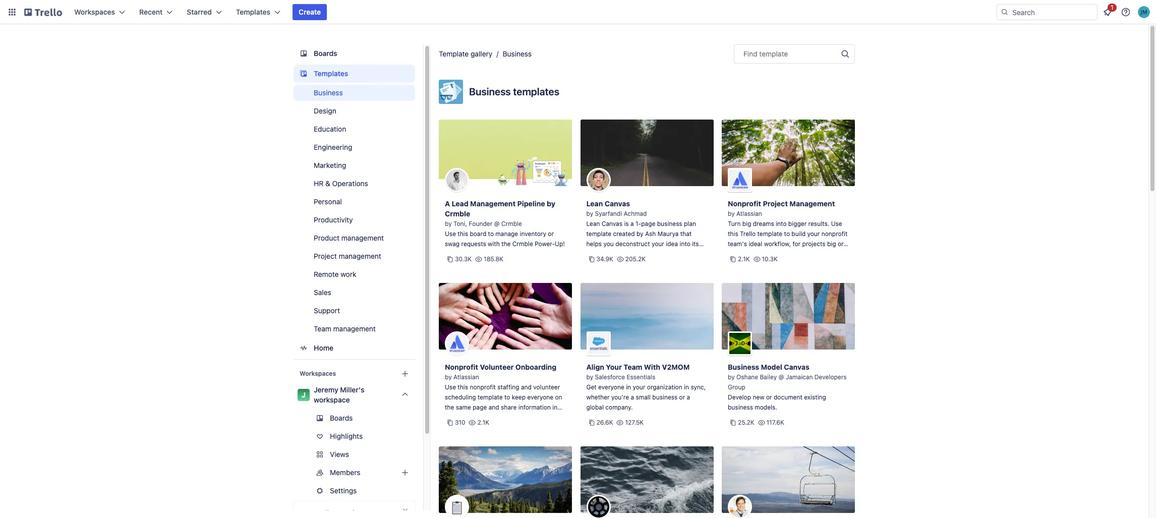 Task type: describe. For each thing, give the bounding box(es) containing it.
a
[[445, 199, 450, 208]]

1 lean from the top
[[586, 199, 603, 208]]

requests
[[461, 240, 486, 248]]

deconstruct
[[616, 240, 650, 248]]

maurya
[[658, 230, 679, 238]]

starred
[[187, 8, 212, 16]]

remote
[[314, 270, 339, 278]]

to inside nonprofit volunteer onboarding by atlassian use this nonprofit staffing and volunteer scheduling template to keep everyone on the same page and share information in real-time.
[[504, 393, 510, 401]]

your inside align your team with v2mom by salesforce essentials get everyone in your organization in sync, whether you're a small business or a global company.
[[633, 383, 645, 391]]

operations
[[332, 179, 368, 188]]

sync,
[[691, 383, 706, 391]]

boards link for home
[[294, 44, 415, 63]]

try trello premium
[[302, 508, 365, 517]]

manage
[[496, 230, 518, 238]]

or inside align your team with v2mom by salesforce essentials get everyone in your organization in sync, whether you're a small business or a global company.
[[679, 393, 685, 401]]

education
[[314, 125, 346, 133]]

marketing link
[[294, 157, 415, 174]]

jon, founder @ mountain17 image
[[445, 495, 469, 518]]

remote work
[[314, 270, 356, 278]]

everyone inside align your team with v2mom by salesforce essentials get everyone in your organization in sync, whether you're a small business or a global company.
[[598, 383, 624, 391]]

business right gallery
[[503, 49, 532, 58]]

1 notification image
[[1102, 6, 1114, 18]]

forward image for views
[[413, 448, 425, 461]]

design
[[314, 106, 336, 115]]

you're
[[611, 393, 629, 401]]

Find template field
[[734, 44, 855, 64]]

product management
[[314, 234, 384, 242]]

search image
[[1001, 8, 1009, 16]]

nonprofit inside nonprofit project management by atlassian turn big dreams into bigger results. use this trello template to build your nonprofit team's ideal workflow, for projects big or small.
[[822, 230, 848, 238]]

into inside lean canvas by syarfandi achmad lean canvas is a 1-page business plan template created by ash maurya that helps you deconstruct your idea into its key assumptions.
[[680, 240, 690, 248]]

30.3k
[[455, 255, 472, 263]]

template inside nonprofit project management by atlassian turn big dreams into bigger results. use this trello template to build your nonprofit team's ideal workflow, for projects big or small.
[[757, 230, 783, 238]]

new
[[753, 393, 765, 401]]

1 vertical spatial templates
[[314, 69, 348, 78]]

templates button
[[230, 4, 287, 20]]

hr & operations
[[314, 179, 368, 188]]

template
[[439, 49, 469, 58]]

2 lean from the top
[[586, 220, 600, 228]]

productivity link
[[294, 212, 415, 228]]

business model canvas by oshane bailey @ jamaican developers group develop new or document existing business models.
[[728, 363, 847, 411]]

with
[[644, 363, 660, 371]]

project management link
[[294, 248, 415, 264]]

toni,
[[453, 220, 467, 228]]

this for turn
[[728, 230, 738, 238]]

product
[[314, 234, 340, 242]]

design link
[[294, 103, 415, 119]]

atlassian for volunteer
[[453, 373, 479, 381]]

business icon image
[[439, 80, 463, 104]]

whether
[[586, 393, 610, 401]]

a down v2mom
[[687, 393, 690, 401]]

your inside lean canvas by syarfandi achmad lean canvas is a 1-page business plan template created by ash maurya that helps you deconstruct your idea into its key assumptions.
[[652, 240, 664, 248]]

staffing
[[498, 383, 519, 391]]

oshane bailey @ jamaican developers group image
[[728, 331, 752, 356]]

home
[[314, 344, 333, 352]]

document
[[774, 393, 802, 401]]

project management
[[314, 252, 381, 260]]

toni, founder @ crmble image
[[445, 168, 469, 192]]

primary element
[[0, 0, 1156, 24]]

business inside the business model canvas by oshane bailey @ jamaican developers group develop new or document existing business models.
[[728, 404, 753, 411]]

0 vertical spatial crmble
[[445, 209, 470, 218]]

1 horizontal spatial and
[[521, 383, 532, 391]]

to inside the a lead management pipeline by crmble by toni, founder @ crmble use this board to manage inventory or swag requests with the crmble power-up!
[[488, 230, 494, 238]]

forward image inside members link
[[413, 467, 425, 479]]

26.6k
[[596, 419, 613, 426]]

create button
[[293, 4, 327, 20]]

1 vertical spatial canvas
[[602, 220, 622, 228]]

templates inside dropdown button
[[236, 8, 270, 16]]

1 vertical spatial crmble
[[501, 220, 522, 228]]

team's
[[728, 240, 747, 248]]

@ inside the a lead management pipeline by crmble by toni, founder @ crmble use this board to manage inventory or swag requests with the crmble power-up!
[[494, 220, 500, 228]]

real-
[[445, 414, 458, 421]]

business inside lean canvas by syarfandi achmad lean canvas is a 1-page business plan template created by ash maurya that helps you deconstruct your idea into its key assumptions.
[[657, 220, 682, 228]]

remote work link
[[294, 266, 415, 282]]

use for a lead management pipeline by crmble
[[445, 230, 456, 238]]

develop
[[728, 393, 751, 401]]

up!
[[555, 240, 565, 248]]

information
[[518, 404, 551, 411]]

settings
[[330, 486, 357, 495]]

10.3k
[[762, 255, 778, 263]]

personal link
[[294, 194, 415, 210]]

for
[[793, 240, 801, 248]]

ash
[[645, 230, 656, 238]]

highlights link
[[294, 428, 415, 444]]

2 vertical spatial crmble
[[512, 240, 533, 248]]

workflow,
[[764, 240, 791, 248]]

views
[[330, 450, 349, 459]]

a left small
[[631, 393, 634, 401]]

nonprofit for nonprofit project management
[[728, 199, 761, 208]]

hr & operations link
[[294, 176, 415, 192]]

1 horizontal spatial big
[[827, 240, 836, 248]]

0 horizontal spatial team
[[314, 324, 331, 333]]

model
[[761, 363, 782, 371]]

117.6k
[[767, 419, 784, 426]]

management for project management
[[339, 252, 381, 260]]

its
[[692, 240, 699, 248]]

hr
[[314, 179, 323, 188]]

engineering link
[[294, 139, 415, 155]]

your
[[606, 363, 622, 371]]

team inside align your team with v2mom by salesforce essentials get everyone in your organization in sync, whether you're a small business or a global company.
[[624, 363, 642, 371]]

gallery
[[471, 49, 493, 58]]

or inside the business model canvas by oshane bailey @ jamaican developers group develop new or document existing business models.
[[766, 393, 772, 401]]

j
[[302, 390, 306, 399]]

atlassian image
[[728, 168, 752, 192]]

0 vertical spatial canvas
[[605, 199, 630, 208]]

workspaces button
[[68, 4, 131, 20]]

you
[[604, 240, 614, 248]]

project inside nonprofit project management by atlassian turn big dreams into bigger results. use this trello template to build your nonprofit team's ideal workflow, for projects big or small.
[[763, 199, 788, 208]]

volunteer
[[480, 363, 514, 371]]

boards for home
[[314, 49, 337, 58]]

use inside nonprofit volunteer onboarding by atlassian use this nonprofit staffing and volunteer scheduling template to keep everyone on the same page and share information in real-time.
[[445, 383, 456, 391]]

business down gallery
[[469, 86, 511, 97]]

that
[[680, 230, 692, 238]]

templates
[[513, 86, 559, 97]]

get
[[586, 383, 597, 391]]

sales
[[314, 288, 331, 297]]

small.
[[728, 250, 745, 258]]

with
[[488, 240, 500, 248]]

power-
[[535, 240, 555, 248]]

nonprofit inside nonprofit volunteer onboarding by atlassian use this nonprofit staffing and volunteer scheduling template to keep everyone on the same page and share information in real-time.
[[470, 383, 496, 391]]

views link
[[294, 446, 425, 463]]

0 horizontal spatial business link
[[294, 85, 415, 101]]

on
[[555, 393, 562, 401]]

templates link
[[294, 65, 415, 83]]

workspaces inside popup button
[[74, 8, 115, 16]]

your inside nonprofit project management by atlassian turn big dreams into bigger results. use this trello template to build your nonprofit team's ideal workflow, for projects big or small.
[[807, 230, 820, 238]]

1 vertical spatial workspaces
[[300, 370, 336, 377]]

create a workspace image
[[399, 368, 411, 380]]

find
[[744, 49, 757, 58]]

align
[[586, 363, 604, 371]]

models.
[[755, 404, 777, 411]]



Task type: locate. For each thing, give the bounding box(es) containing it.
0 vertical spatial forward image
[[413, 448, 425, 461]]

0 vertical spatial your
[[807, 230, 820, 238]]

marketing
[[314, 161, 346, 169]]

use for nonprofit project management
[[831, 220, 842, 228]]

0 vertical spatial the
[[501, 240, 511, 248]]

engineering
[[314, 143, 352, 151]]

nonprofit for nonprofit volunteer onboarding
[[445, 363, 478, 371]]

canvas inside the business model canvas by oshane bailey @ jamaican developers group develop new or document existing business models.
[[784, 363, 810, 371]]

team
[[314, 324, 331, 333], [624, 363, 642, 371]]

essentials
[[627, 373, 655, 381]]

team management
[[314, 324, 376, 333]]

0 vertical spatial business link
[[503, 49, 532, 58]]

template down "staffing"
[[478, 393, 503, 401]]

template inside lean canvas by syarfandi achmad lean canvas is a 1-page business plan template created by ash maurya that helps you deconstruct your idea into its key assumptions.
[[586, 230, 611, 238]]

template
[[759, 49, 788, 58], [586, 230, 611, 238], [757, 230, 783, 238], [478, 393, 503, 401]]

1 vertical spatial @
[[779, 373, 784, 381]]

page
[[641, 220, 655, 228], [473, 404, 487, 411]]

1 horizontal spatial nonprofit
[[728, 199, 761, 208]]

business down organization
[[652, 393, 678, 401]]

michael pryor, head of product @ trello image
[[728, 495, 752, 518]]

use inside nonprofit project management by atlassian turn big dreams into bigger results. use this trello template to build your nonprofit team's ideal workflow, for projects big or small.
[[831, 220, 842, 228]]

miller's
[[340, 385, 364, 394]]

forward image for settings
[[413, 485, 425, 497]]

is
[[624, 220, 629, 228]]

this inside nonprofit project management by atlassian turn big dreams into bigger results. use this trello template to build your nonprofit team's ideal workflow, for projects big or small.
[[728, 230, 738, 238]]

1 vertical spatial atlassian
[[453, 373, 479, 381]]

by left toni,
[[445, 220, 452, 228]]

crmble down lead
[[445, 209, 470, 218]]

nonprofit down atlassian image
[[445, 363, 478, 371]]

0 vertical spatial into
[[776, 220, 787, 228]]

2 vertical spatial use
[[445, 383, 456, 391]]

share
[[501, 404, 517, 411]]

0 horizontal spatial project
[[314, 252, 337, 260]]

1 vertical spatial and
[[489, 404, 499, 411]]

management down productivity link
[[341, 234, 384, 242]]

your
[[807, 230, 820, 238], [652, 240, 664, 248], [633, 383, 645, 391]]

1 forward image from the top
[[413, 448, 425, 461]]

0 horizontal spatial 2.1k
[[477, 419, 489, 426]]

nonprofit up turn
[[728, 199, 761, 208]]

your up projects
[[807, 230, 820, 238]]

template gallery link
[[439, 49, 493, 58]]

0 vertical spatial big
[[742, 220, 751, 228]]

try
[[302, 508, 313, 517]]

lead
[[452, 199, 468, 208]]

atlassian for project
[[736, 210, 762, 217]]

1 vertical spatial boards link
[[294, 410, 415, 426]]

1 vertical spatial management
[[339, 252, 381, 260]]

open information menu image
[[1121, 7, 1131, 17]]

1 vertical spatial big
[[827, 240, 836, 248]]

1 vertical spatial project
[[314, 252, 337, 260]]

0 horizontal spatial nonprofit
[[445, 363, 478, 371]]

project up remote
[[314, 252, 337, 260]]

home image
[[298, 342, 310, 354]]

results.
[[808, 220, 829, 228]]

by up "scheduling"
[[445, 373, 452, 381]]

canvas up jamaican
[[784, 363, 810, 371]]

support
[[314, 306, 340, 315]]

1 vertical spatial page
[[473, 404, 487, 411]]

0 vertical spatial page
[[641, 220, 655, 228]]

boards link for views
[[294, 410, 415, 426]]

use up "scheduling"
[[445, 383, 456, 391]]

management down support link at the bottom of page
[[333, 324, 376, 333]]

recent button
[[133, 4, 179, 20]]

template inside the find template field
[[759, 49, 788, 58]]

achmad
[[624, 210, 647, 217]]

this down turn
[[728, 230, 738, 238]]

template right find
[[759, 49, 788, 58]]

1 horizontal spatial nonprofit
[[822, 230, 848, 238]]

atlassian inside nonprofit project management by atlassian turn big dreams into bigger results. use this trello template to build your nonprofit team's ideal workflow, for projects big or small.
[[736, 210, 762, 217]]

by up turn
[[728, 210, 735, 217]]

1 vertical spatial nonprofit
[[470, 383, 496, 391]]

0 vertical spatial boards
[[314, 49, 337, 58]]

oshane
[[736, 373, 758, 381]]

trello up ideal
[[740, 230, 756, 238]]

template board image
[[298, 68, 310, 80]]

business up "maurya"
[[657, 220, 682, 228]]

business up oshane
[[728, 363, 759, 371]]

the down manage
[[501, 240, 511, 248]]

group
[[728, 383, 745, 391]]

1 horizontal spatial your
[[652, 240, 664, 248]]

1 vertical spatial the
[[445, 404, 454, 411]]

into inside nonprofit project management by atlassian turn big dreams into bigger results. use this trello template to build your nonprofit team's ideal workflow, for projects big or small.
[[776, 220, 787, 228]]

by
[[547, 199, 555, 208], [586, 210, 593, 217], [728, 210, 735, 217], [445, 220, 452, 228], [637, 230, 643, 238], [445, 373, 452, 381], [586, 373, 593, 381], [728, 373, 735, 381]]

align your team with v2mom by salesforce essentials get everyone in your organization in sync, whether you're a small business or a global company.
[[586, 363, 706, 411]]

template down dreams
[[757, 230, 783, 238]]

1 vertical spatial boards
[[330, 414, 353, 422]]

big right turn
[[742, 220, 751, 228]]

global
[[586, 404, 604, 411]]

premium
[[335, 508, 365, 517]]

to
[[488, 230, 494, 238], [784, 230, 790, 238], [504, 393, 510, 401]]

this down toni,
[[458, 230, 468, 238]]

0 horizontal spatial management
[[470, 199, 516, 208]]

2 forward image from the top
[[413, 467, 425, 479]]

the
[[501, 240, 511, 248], [445, 404, 454, 411]]

add image
[[399, 467, 411, 479]]

this inside the a lead management pipeline by crmble by toni, founder @ crmble use this board to manage inventory or swag requests with the crmble power-up!
[[458, 230, 468, 238]]

this for crmble
[[458, 230, 468, 238]]

management for team management
[[333, 324, 376, 333]]

projects
[[802, 240, 826, 248]]

or inside the a lead management pipeline by crmble by toni, founder @ crmble use this board to manage inventory or swag requests with the crmble power-up!
[[548, 230, 554, 238]]

1 horizontal spatial templates
[[314, 69, 348, 78]]

salesforce essentials image
[[586, 331, 611, 356]]

0 horizontal spatial nonprofit
[[470, 383, 496, 391]]

templates right starred dropdown button at the left top of page
[[236, 8, 270, 16]]

bailey
[[760, 373, 777, 381]]

or right new on the right bottom
[[766, 393, 772, 401]]

0 vertical spatial nonprofit
[[728, 199, 761, 208]]

0 vertical spatial project
[[763, 199, 788, 208]]

in up you're
[[626, 383, 631, 391]]

this inside nonprofit volunteer onboarding by atlassian use this nonprofit staffing and volunteer scheduling template to keep everyone on the same page and share information in real-time.
[[458, 383, 468, 391]]

2 horizontal spatial to
[[784, 230, 790, 238]]

forward image
[[413, 448, 425, 461], [413, 467, 425, 479], [413, 485, 425, 497]]

syarfandi achmad image
[[586, 168, 611, 192]]

to up with
[[488, 230, 494, 238]]

boards link up the 'highlights' link
[[294, 410, 415, 426]]

2 vertical spatial canvas
[[784, 363, 810, 371]]

3 forward image from the top
[[413, 485, 425, 497]]

boards for views
[[330, 414, 353, 422]]

jeremy miller (jeremymiller198) image
[[1138, 6, 1150, 18]]

management
[[341, 234, 384, 242], [339, 252, 381, 260], [333, 324, 376, 333]]

back to home image
[[24, 4, 62, 20]]

templates right template board icon
[[314, 69, 348, 78]]

0 horizontal spatial into
[[680, 240, 690, 248]]

nonprofit inside nonprofit volunteer onboarding by atlassian use this nonprofit staffing and volunteer scheduling template to keep everyone on the same page and share information in real-time.
[[445, 363, 478, 371]]

atlassian image
[[445, 331, 469, 356]]

business link
[[503, 49, 532, 58], [294, 85, 415, 101]]

team down 'support'
[[314, 324, 331, 333]]

this up "scheduling"
[[458, 383, 468, 391]]

0 horizontal spatial page
[[473, 404, 487, 411]]

0 vertical spatial lean
[[586, 199, 603, 208]]

by inside align your team with v2mom by salesforce essentials get everyone in your organization in sync, whether you're a small business or a global company.
[[586, 373, 593, 381]]

0 horizontal spatial the
[[445, 404, 454, 411]]

forward image inside views link
[[413, 448, 425, 461]]

0 vertical spatial @
[[494, 220, 500, 228]]

organization
[[647, 383, 682, 391]]

management for lead
[[470, 199, 516, 208]]

1 boards link from the top
[[294, 44, 415, 63]]

members
[[330, 468, 360, 477]]

@
[[494, 220, 500, 228], [779, 373, 784, 381]]

0 vertical spatial templates
[[236, 8, 270, 16]]

310
[[455, 419, 465, 426]]

0 vertical spatial 2.1k
[[738, 255, 750, 263]]

atlassian up "scheduling"
[[453, 373, 479, 381]]

nonprofit inside nonprofit project management by atlassian turn big dreams into bigger results. use this trello template to build your nonprofit team's ideal workflow, for projects big or small.
[[728, 199, 761, 208]]

1 vertical spatial everyone
[[527, 393, 553, 401]]

0 vertical spatial and
[[521, 383, 532, 391]]

0 vertical spatial trello
[[740, 230, 756, 238]]

keep
[[512, 393, 526, 401]]

boards up highlights
[[330, 414, 353, 422]]

project up dreams
[[763, 199, 788, 208]]

crmble down inventory
[[512, 240, 533, 248]]

members link
[[294, 465, 425, 481]]

everyone down salesforce
[[598, 383, 624, 391]]

or down organization
[[679, 393, 685, 401]]

@ right bailey on the right bottom of the page
[[779, 373, 784, 381]]

business down develop
[[728, 404, 753, 411]]

0 horizontal spatial @
[[494, 220, 500, 228]]

0 horizontal spatial your
[[633, 383, 645, 391]]

swag
[[445, 240, 460, 248]]

0 vertical spatial nonprofit
[[822, 230, 848, 238]]

by right pipeline
[[547, 199, 555, 208]]

by inside nonprofit volunteer onboarding by atlassian use this nonprofit staffing and volunteer scheduling template to keep everyone on the same page and share information in real-time.
[[445, 373, 452, 381]]

0 horizontal spatial and
[[489, 404, 499, 411]]

a right is
[[631, 220, 634, 228]]

page right same
[[473, 404, 487, 411]]

lean up syarfandi
[[586, 199, 603, 208]]

page inside lean canvas by syarfandi achmad lean canvas is a 1-page business plan template created by ash maurya that helps you deconstruct your idea into its key assumptions.
[[641, 220, 655, 228]]

1 vertical spatial forward image
[[413, 467, 425, 479]]

trello inside nonprofit project management by atlassian turn big dreams into bigger results. use this trello template to build your nonprofit team's ideal workflow, for projects big or small.
[[740, 230, 756, 238]]

or up power-
[[548, 230, 554, 238]]

2.1k
[[738, 255, 750, 263], [477, 419, 489, 426]]

forward image inside settings link
[[413, 485, 425, 497]]

nonprofit volunteer onboarding by atlassian use this nonprofit staffing and volunteer scheduling template to keep everyone on the same page and share information in real-time.
[[445, 363, 562, 421]]

existing
[[804, 393, 826, 401]]

robyn de burgh image
[[586, 495, 611, 518]]

0 vertical spatial use
[[831, 220, 842, 228]]

1 horizontal spatial page
[[641, 220, 655, 228]]

business link up design link
[[294, 85, 415, 101]]

page up "ash"
[[641, 220, 655, 228]]

or
[[548, 230, 554, 238], [838, 240, 844, 248], [679, 393, 685, 401], [766, 393, 772, 401]]

work
[[341, 270, 356, 278]]

management inside nonprofit project management by atlassian turn big dreams into bigger results. use this trello template to build your nonprofit team's ideal workflow, for projects big or small.
[[790, 199, 835, 208]]

2.1k down the team's
[[738, 255, 750, 263]]

productivity
[[314, 215, 353, 224]]

workspace
[[314, 395, 350, 404]]

into
[[776, 220, 787, 228], [680, 240, 690, 248]]

0 horizontal spatial in
[[553, 404, 558, 411]]

0 horizontal spatial trello
[[314, 508, 333, 517]]

&
[[325, 179, 330, 188]]

management up founder
[[470, 199, 516, 208]]

by inside nonprofit project management by atlassian turn big dreams into bigger results. use this trello template to build your nonprofit team's ideal workflow, for projects big or small.
[[728, 210, 735, 217]]

0 vertical spatial everyone
[[598, 383, 624, 391]]

in down on
[[553, 404, 558, 411]]

in left sync,
[[684, 383, 689, 391]]

crmble up manage
[[501, 220, 522, 228]]

1 management from the left
[[470, 199, 516, 208]]

business link right gallery
[[503, 49, 532, 58]]

inventory
[[520, 230, 546, 238]]

atlassian inside nonprofit volunteer onboarding by atlassian use this nonprofit staffing and volunteer scheduling template to keep everyone on the same page and share information in real-time.
[[453, 373, 479, 381]]

205.2k
[[625, 255, 646, 263]]

2 horizontal spatial in
[[684, 383, 689, 391]]

a
[[631, 220, 634, 228], [631, 393, 634, 401], [687, 393, 690, 401]]

and up keep
[[521, 383, 532, 391]]

jeremy miller's workspace
[[314, 385, 364, 404]]

1 horizontal spatial in
[[626, 383, 631, 391]]

@ up manage
[[494, 220, 500, 228]]

in inside nonprofit volunteer onboarding by atlassian use this nonprofit staffing and volunteer scheduling template to keep everyone on the same page and share information in real-time.
[[553, 404, 558, 411]]

your down "ash"
[[652, 240, 664, 248]]

plan
[[684, 220, 696, 228]]

personal
[[314, 197, 342, 206]]

to inside nonprofit project management by atlassian turn big dreams into bigger results. use this trello template to build your nonprofit team's ideal workflow, for projects big or small.
[[784, 230, 790, 238]]

business inside the business model canvas by oshane bailey @ jamaican developers group develop new or document existing business models.
[[728, 363, 759, 371]]

2 vertical spatial forward image
[[413, 485, 425, 497]]

0 horizontal spatial workspaces
[[74, 8, 115, 16]]

board image
[[298, 47, 310, 60]]

1 horizontal spatial workspaces
[[300, 370, 336, 377]]

by down 1-
[[637, 230, 643, 238]]

project
[[763, 199, 788, 208], [314, 252, 337, 260]]

lean down syarfandi
[[586, 220, 600, 228]]

workspaces
[[74, 8, 115, 16], [300, 370, 336, 377]]

0 horizontal spatial templates
[[236, 8, 270, 16]]

lean canvas by syarfandi achmad lean canvas is a 1-page business plan template created by ash maurya that helps you deconstruct your idea into its key assumptions.
[[586, 199, 699, 258]]

management inside the a lead management pipeline by crmble by toni, founder @ crmble use this board to manage inventory or swag requests with the crmble power-up!
[[470, 199, 516, 208]]

everyone inside nonprofit volunteer onboarding by atlassian use this nonprofit staffing and volunteer scheduling template to keep everyone on the same page and share information in real-time.
[[527, 393, 553, 401]]

1 vertical spatial nonprofit
[[445, 363, 478, 371]]

0 vertical spatial workspaces
[[74, 8, 115, 16]]

the inside the a lead management pipeline by crmble by toni, founder @ crmble use this board to manage inventory or swag requests with the crmble power-up!
[[501, 240, 511, 248]]

1 horizontal spatial trello
[[740, 230, 756, 238]]

a lead management pipeline by crmble by toni, founder @ crmble use this board to manage inventory or swag requests with the crmble power-up!
[[445, 199, 565, 248]]

by up group
[[728, 373, 735, 381]]

into down that
[[680, 240, 690, 248]]

lean
[[586, 199, 603, 208], [586, 220, 600, 228]]

25.2k
[[738, 419, 755, 426]]

2 vertical spatial business
[[728, 404, 753, 411]]

or inside nonprofit project management by atlassian turn big dreams into bigger results. use this trello template to build your nonprofit team's ideal workflow, for projects big or small.
[[838, 240, 844, 248]]

0 vertical spatial business
[[657, 220, 682, 228]]

big right projects
[[827, 240, 836, 248]]

2 horizontal spatial your
[[807, 230, 820, 238]]

business up design
[[314, 88, 343, 97]]

1 horizontal spatial project
[[763, 199, 788, 208]]

everyone up the information
[[527, 393, 553, 401]]

1 vertical spatial lean
[[586, 220, 600, 228]]

1 vertical spatial business
[[652, 393, 678, 401]]

template inside nonprofit volunteer onboarding by atlassian use this nonprofit staffing and volunteer scheduling template to keep everyone on the same page and share information in real-time.
[[478, 393, 503, 401]]

1 vertical spatial trello
[[314, 508, 333, 517]]

product management link
[[294, 230, 415, 246]]

atlassian up dreams
[[736, 210, 762, 217]]

use right results.
[[831, 220, 842, 228]]

1 horizontal spatial 2.1k
[[738, 255, 750, 263]]

2 vertical spatial your
[[633, 383, 645, 391]]

@ inside the business model canvas by oshane bailey @ jamaican developers group develop new or document existing business models.
[[779, 373, 784, 381]]

page inside nonprofit volunteer onboarding by atlassian use this nonprofit staffing and volunteer scheduling template to keep everyone on the same page and share information in real-time.
[[473, 404, 487, 411]]

boards link up templates link
[[294, 44, 415, 63]]

trello right try
[[314, 508, 333, 517]]

company.
[[605, 404, 633, 411]]

management down product management link
[[339, 252, 381, 260]]

use inside the a lead management pipeline by crmble by toni, founder @ crmble use this board to manage inventory or swag requests with the crmble power-up!
[[445, 230, 456, 238]]

template up helps
[[586, 230, 611, 238]]

scheduling
[[445, 393, 476, 401]]

2 boards link from the top
[[294, 410, 415, 426]]

1 vertical spatial your
[[652, 240, 664, 248]]

1 vertical spatial team
[[624, 363, 642, 371]]

atlassian
[[736, 210, 762, 217], [453, 373, 479, 381]]

boards right board image
[[314, 49, 337, 58]]

Search field
[[1009, 5, 1097, 20]]

salesforce
[[595, 373, 625, 381]]

created
[[613, 230, 635, 238]]

2 management from the left
[[790, 199, 835, 208]]

and left share
[[489, 404, 499, 411]]

1 horizontal spatial everyone
[[598, 383, 624, 391]]

canvas up syarfandi
[[605, 199, 630, 208]]

template gallery
[[439, 49, 493, 58]]

nonprofit project management by atlassian turn big dreams into bigger results. use this trello template to build your nonprofit team's ideal workflow, for projects big or small.
[[728, 199, 848, 258]]

management for product management
[[341, 234, 384, 242]]

2 vertical spatial management
[[333, 324, 376, 333]]

business inside align your team with v2mom by salesforce essentials get everyone in your organization in sync, whether you're a small business or a global company.
[[652, 393, 678, 401]]

team up the "essentials"
[[624, 363, 642, 371]]

or right projects
[[838, 240, 844, 248]]

0 horizontal spatial big
[[742, 220, 751, 228]]

recent
[[139, 8, 163, 16]]

canvas down syarfandi
[[602, 220, 622, 228]]

create
[[299, 8, 321, 16]]

1 horizontal spatial @
[[779, 373, 784, 381]]

1 horizontal spatial to
[[504, 393, 510, 401]]

1 horizontal spatial business link
[[503, 49, 532, 58]]

education link
[[294, 121, 415, 137]]

nonprofit up "scheduling"
[[470, 383, 496, 391]]

1 horizontal spatial management
[[790, 199, 835, 208]]

1 vertical spatial 2.1k
[[477, 419, 489, 426]]

1 horizontal spatial the
[[501, 240, 511, 248]]

1 horizontal spatial atlassian
[[736, 210, 762, 217]]

nonprofit down results.
[[822, 230, 848, 238]]

2.1k right time.
[[477, 419, 489, 426]]

0 vertical spatial atlassian
[[736, 210, 762, 217]]

by inside the business model canvas by oshane bailey @ jamaican developers group develop new or document existing business models.
[[728, 373, 735, 381]]

the up real-
[[445, 404, 454, 411]]

1 vertical spatial into
[[680, 240, 690, 248]]

by up get
[[586, 373, 593, 381]]

0 vertical spatial boards link
[[294, 44, 415, 63]]

ideal
[[749, 240, 762, 248]]

0 vertical spatial team
[[314, 324, 331, 333]]

by left syarfandi
[[586, 210, 593, 217]]

business
[[503, 49, 532, 58], [469, 86, 511, 97], [314, 88, 343, 97], [728, 363, 759, 371]]

to down "staffing"
[[504, 393, 510, 401]]

your down the "essentials"
[[633, 383, 645, 391]]

management up results.
[[790, 199, 835, 208]]

dreams
[[753, 220, 774, 228]]

use up swag
[[445, 230, 456, 238]]

boards link
[[294, 44, 415, 63], [294, 410, 415, 426]]

management for project
[[790, 199, 835, 208]]

0 horizontal spatial to
[[488, 230, 494, 238]]

1 horizontal spatial into
[[776, 220, 787, 228]]

0 horizontal spatial atlassian
[[453, 373, 479, 381]]

a inside lean canvas by syarfandi achmad lean canvas is a 1-page business plan template created by ash maurya that helps you deconstruct your idea into its key assumptions.
[[631, 220, 634, 228]]

1 vertical spatial business link
[[294, 85, 415, 101]]

the inside nonprofit volunteer onboarding by atlassian use this nonprofit staffing and volunteer scheduling template to keep everyone on the same page and share information in real-time.
[[445, 404, 454, 411]]

to left build
[[784, 230, 790, 238]]

into left bigger
[[776, 220, 787, 228]]



Task type: vqa. For each thing, say whether or not it's contained in the screenshot.
leftmost nonprofit
yes



